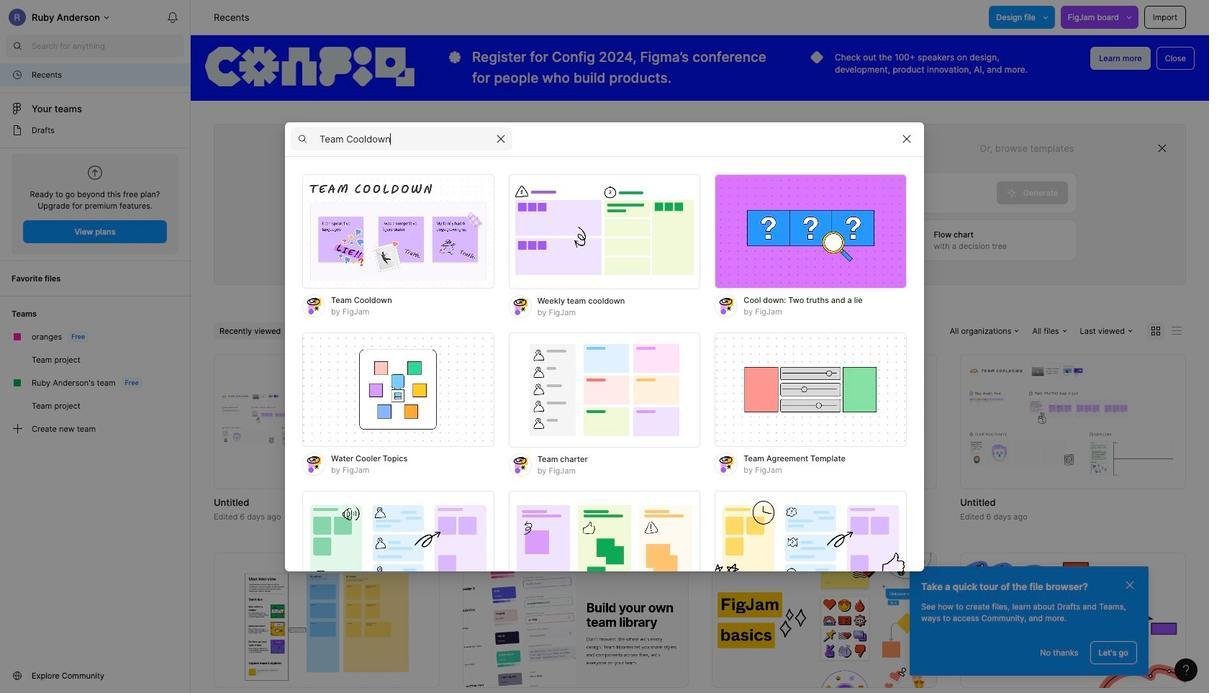 Task type: describe. For each thing, give the bounding box(es) containing it.
Search for anything text field
[[32, 40, 184, 52]]

recent 16 image
[[12, 69, 23, 81]]

team cooldown image
[[302, 174, 494, 289]]

weekly team cooldown image
[[509, 174, 701, 289]]

team charter image
[[509, 332, 701, 448]]

team meeting agenda image
[[715, 491, 907, 606]]

water cooler topics image
[[302, 332, 494, 448]]



Task type: locate. For each thing, give the bounding box(es) containing it.
file thumbnail image
[[470, 363, 682, 480], [719, 363, 931, 480], [968, 363, 1180, 480], [221, 393, 433, 451], [463, 553, 689, 688], [712, 553, 938, 688], [961, 553, 1187, 688], [245, 560, 409, 681]]

cool down: two truths and a lie image
[[715, 174, 907, 289]]

Ex: A weekly team meeting, starting with an ice breaker field
[[324, 172, 997, 213]]

team weekly image
[[302, 491, 494, 606]]

page 16 image
[[12, 125, 23, 136]]

team agreement template image
[[715, 332, 907, 448]]

Search templates text field
[[320, 130, 490, 148]]

team stand up image
[[509, 491, 701, 606]]

bell 32 image
[[161, 6, 184, 29]]

search 32 image
[[6, 35, 29, 58]]

community 16 image
[[12, 670, 23, 682]]

dialog
[[285, 122, 925, 693]]



